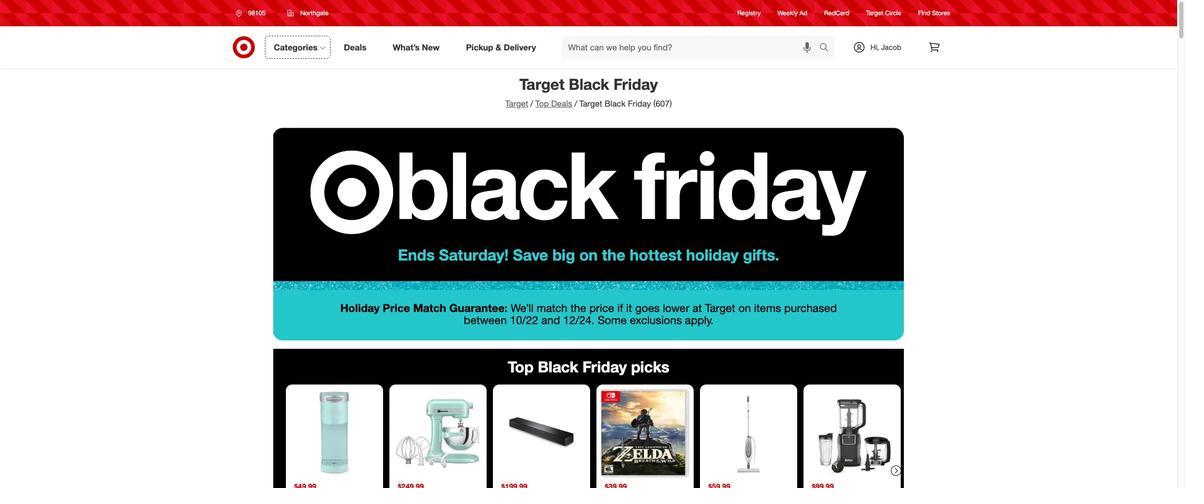 Task type: describe. For each thing, give the bounding box(es) containing it.
new
[[422, 42, 440, 52]]

find
[[919, 9, 931, 17]]

the inside we'll match the price if it goes lower at target on items purchased between 10/22 and 12/24. some exclusions apply.
[[571, 301, 587, 315]]

pickup
[[466, 42, 494, 52]]

kitchenaid 5.5 quart bowl-lift stand mixer - ksm55 - ice image
[[394, 389, 483, 478]]

target circle link
[[867, 9, 902, 18]]

holiday price match guarantee:
[[340, 301, 508, 315]]

categories link
[[265, 36, 331, 59]]

find stores
[[919, 9, 951, 17]]

weekly
[[778, 9, 798, 17]]

friday for top black friday picks
[[583, 357, 627, 376]]

purchased
[[785, 301, 837, 315]]

redcard
[[825, 9, 850, 17]]

target link
[[506, 98, 529, 109]]

match
[[413, 301, 447, 315]]

on inside ends saturday! save big on the hottest holiday gifts. link
[[580, 246, 598, 265]]

we'll match the price if it goes lower at target on items purchased between 10/22 and 12/24. some exclusions apply.
[[464, 301, 837, 327]]

deals inside 'link'
[[344, 42, 367, 52]]

we'll
[[511, 301, 534, 315]]

black for target
[[569, 75, 610, 94]]

bose tv speaker bluetooth soundbar image
[[497, 389, 586, 478]]

deals inside target black friday target / top deals / target black friday (607)
[[552, 98, 573, 109]]

top black friday picks
[[508, 357, 670, 376]]

keurig k-mini single-serve k-cup pod coffee maker - oasis image
[[290, 389, 379, 478]]

price
[[590, 301, 615, 315]]

what's
[[393, 42, 420, 52]]

what's new
[[393, 42, 440, 52]]

holiday
[[340, 301, 380, 315]]

hottest
[[630, 246, 682, 265]]

guarantee:
[[450, 301, 508, 315]]

target left top deals link
[[506, 98, 529, 109]]

circle
[[886, 9, 902, 17]]

lower
[[663, 301, 690, 315]]

target inside we'll match the price if it goes lower at target on items purchased between 10/22 and 12/24. some exclusions apply.
[[705, 301, 736, 315]]

items
[[755, 301, 782, 315]]

(607)
[[654, 98, 672, 109]]

1 vertical spatial friday
[[628, 98, 651, 109]]

if
[[618, 301, 624, 315]]

weekly ad
[[778, 9, 808, 17]]

some
[[598, 314, 627, 327]]

saturday!
[[439, 246, 509, 265]]

ends saturday! save big on the hottest holiday gifts.
[[398, 246, 780, 265]]

the legend of zelda: breath of the wild - nintendo switch image
[[601, 389, 690, 478]]

target black friday target / top deals / target black friday (607)
[[506, 75, 672, 109]]

deals link
[[335, 36, 380, 59]]

2 / from the left
[[575, 98, 578, 109]]

&
[[496, 42, 502, 52]]



Task type: locate. For each thing, give the bounding box(es) containing it.
1 vertical spatial black
[[605, 98, 626, 109]]

target
[[867, 9, 884, 17], [520, 75, 565, 94], [506, 98, 529, 109], [580, 98, 603, 109], [705, 301, 736, 315]]

between
[[464, 314, 507, 327]]

1 vertical spatial deals
[[552, 98, 573, 109]]

friday left (607)
[[628, 98, 651, 109]]

10/22
[[510, 314, 539, 327]]

find stores link
[[919, 9, 951, 18]]

black down and
[[538, 357, 579, 376]]

black up top deals link
[[569, 75, 610, 94]]

top inside the carousel region
[[508, 357, 534, 376]]

top deals link
[[536, 98, 573, 109]]

delivery
[[504, 42, 536, 52]]

northgate
[[300, 9, 329, 17]]

2 vertical spatial friday
[[583, 357, 627, 376]]

1 horizontal spatial deals
[[552, 98, 573, 109]]

1 vertical spatial on
[[739, 301, 751, 315]]

0 horizontal spatial the
[[571, 301, 587, 315]]

shark professional steam pocket mop - s3601 image
[[705, 389, 794, 478]]

carousel region
[[273, 349, 904, 489]]

top right target link
[[536, 98, 549, 109]]

goes
[[636, 301, 660, 315]]

friday
[[614, 75, 658, 94], [628, 98, 651, 109], [583, 357, 627, 376]]

pickup & delivery link
[[457, 36, 550, 59]]

it
[[627, 301, 633, 315]]

apply.
[[685, 314, 714, 327]]

0 horizontal spatial top
[[508, 357, 534, 376]]

match
[[537, 301, 568, 315]]

0 horizontal spatial deals
[[344, 42, 367, 52]]

registry
[[738, 9, 761, 17]]

big
[[553, 246, 575, 265]]

98105
[[248, 9, 266, 17]]

pickup & delivery
[[466, 42, 536, 52]]

1 / from the left
[[531, 98, 534, 109]]

and
[[542, 314, 560, 327]]

friday up (607)
[[614, 75, 658, 94]]

the
[[602, 246, 626, 265], [571, 301, 587, 315]]

target up top deals link
[[520, 75, 565, 94]]

12/24.
[[563, 314, 595, 327]]

deals left what's
[[344, 42, 367, 52]]

holiday
[[686, 246, 739, 265]]

black
[[569, 75, 610, 94], [605, 98, 626, 109], [538, 357, 579, 376]]

search
[[815, 43, 840, 53]]

0 horizontal spatial /
[[531, 98, 534, 109]]

top inside target black friday target / top deals / target black friday (607)
[[536, 98, 549, 109]]

1 horizontal spatial the
[[602, 246, 626, 265]]

stores
[[933, 9, 951, 17]]

on left items
[[739, 301, 751, 315]]

/ right target link
[[531, 98, 534, 109]]

0 vertical spatial on
[[580, 246, 598, 265]]

2 vertical spatial black
[[538, 357, 579, 376]]

deals
[[344, 42, 367, 52], [552, 98, 573, 109]]

on inside we'll match the price if it goes lower at target on items purchased between 10/22 and 12/24. some exclusions apply.
[[739, 301, 751, 315]]

0 vertical spatial deals
[[344, 42, 367, 52]]

98105 button
[[229, 4, 277, 23]]

0 vertical spatial the
[[602, 246, 626, 265]]

friday left picks
[[583, 357, 627, 376]]

target right the at
[[705, 301, 736, 315]]

picks
[[632, 357, 670, 376]]

0 horizontal spatial on
[[580, 246, 598, 265]]

target circle
[[867, 9, 902, 17]]

ad
[[800, 9, 808, 17]]

gifts.
[[743, 246, 780, 265]]

ninja kitchen system with auto iq boost and 7-speed blender image
[[808, 389, 897, 478]]

ends
[[398, 246, 435, 265]]

1 horizontal spatial on
[[739, 301, 751, 315]]

/
[[531, 98, 534, 109], [575, 98, 578, 109]]

1 vertical spatial top
[[508, 357, 534, 376]]

the left hottest
[[602, 246, 626, 265]]

1 horizontal spatial top
[[536, 98, 549, 109]]

friday for target black friday target / top deals / target black friday (607)
[[614, 75, 658, 94]]

0 vertical spatial top
[[536, 98, 549, 109]]

price
[[383, 301, 410, 315]]

top
[[536, 98, 549, 109], [508, 357, 534, 376]]

top down 10/22 at the bottom left of the page
[[508, 357, 534, 376]]

jacob
[[882, 43, 902, 52]]

search button
[[815, 36, 840, 61]]

target black friday image
[[273, 116, 904, 291]]

hi,
[[871, 43, 880, 52]]

black inside the carousel region
[[538, 357, 579, 376]]

black for picks
[[538, 357, 579, 376]]

1 horizontal spatial /
[[575, 98, 578, 109]]

ends saturday! save big on the hottest holiday gifts. link
[[273, 116, 904, 291]]

northgate button
[[281, 4, 336, 23]]

the left "price"
[[571, 301, 587, 315]]

redcard link
[[825, 9, 850, 18]]

registry link
[[738, 9, 761, 18]]

at
[[693, 301, 702, 315]]

what's new link
[[384, 36, 453, 59]]

exclusions
[[630, 314, 682, 327]]

deals right target link
[[552, 98, 573, 109]]

0 vertical spatial friday
[[614, 75, 658, 94]]

save
[[513, 246, 549, 265]]

What can we help you find? suggestions appear below search field
[[562, 36, 822, 59]]

hi, jacob
[[871, 43, 902, 52]]

on right the big
[[580, 246, 598, 265]]

/ right top deals link
[[575, 98, 578, 109]]

black left (607)
[[605, 98, 626, 109]]

target left circle
[[867, 9, 884, 17]]

friday inside the carousel region
[[583, 357, 627, 376]]

on
[[580, 246, 598, 265], [739, 301, 751, 315]]

1 vertical spatial the
[[571, 301, 587, 315]]

0 vertical spatial black
[[569, 75, 610, 94]]

target right top deals link
[[580, 98, 603, 109]]

weekly ad link
[[778, 9, 808, 18]]

categories
[[274, 42, 318, 52]]



Task type: vqa. For each thing, say whether or not it's contained in the screenshot.
'Keurig K-Mini Single-Serve K-Cup Pod Coffee Maker - Oasis' image
yes



